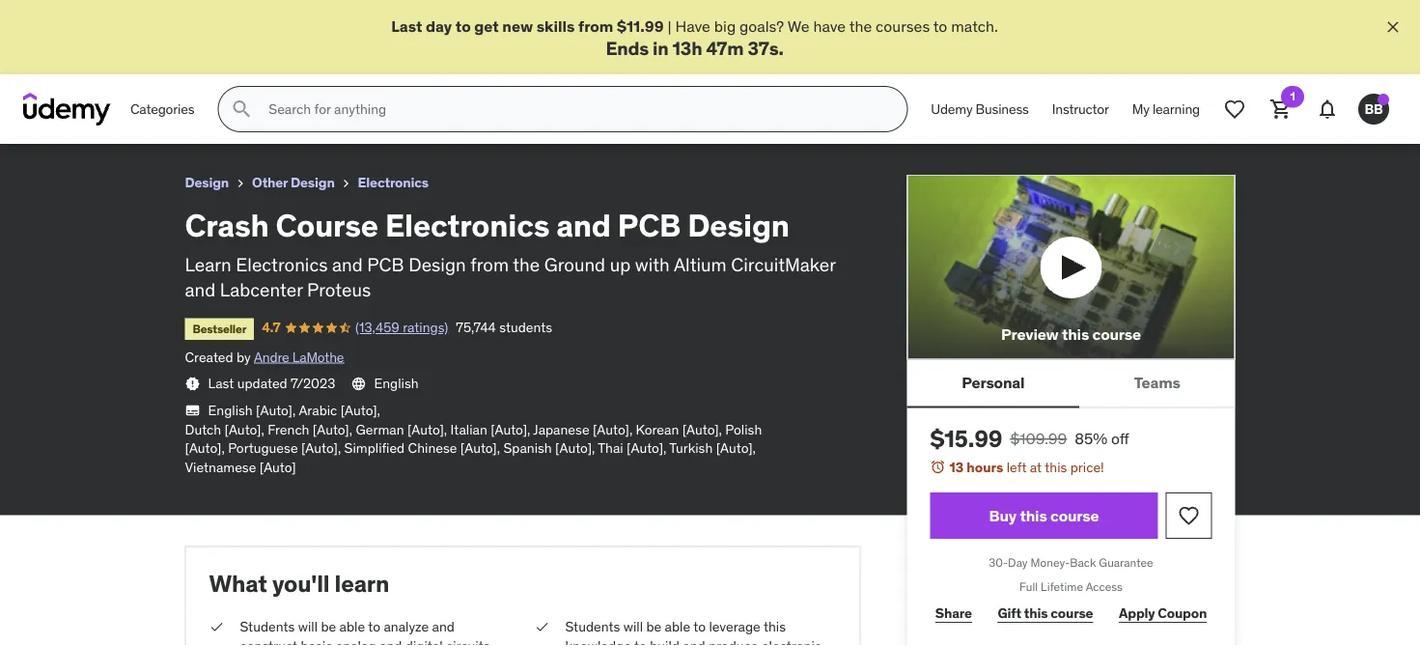Task type: locate. For each thing, give the bounding box(es) containing it.
0 horizontal spatial students
[[240, 618, 295, 635]]

0 horizontal spatial be
[[321, 618, 336, 635]]

be inside students will be able to leverage this knowledge to build and produce electroni
[[647, 618, 662, 635]]

1 vertical spatial xsmall image
[[209, 618, 225, 636]]

to up "analog" at left bottom
[[368, 618, 381, 635]]

13
[[950, 459, 964, 476]]

0 horizontal spatial last
[[208, 375, 234, 392]]

be for analog
[[321, 618, 336, 635]]

and right "build"
[[683, 637, 706, 645]]

[auto], up chinese
[[408, 420, 447, 438]]

portuguese
[[228, 439, 298, 457]]

$15.99
[[931, 424, 1003, 453]]

1 vertical spatial pcb
[[618, 206, 681, 244]]

english up dutch
[[208, 401, 253, 419]]

2 vertical spatial xsmall image
[[535, 618, 550, 636]]

1 horizontal spatial course
[[276, 206, 379, 244]]

design
[[270, 8, 322, 28], [185, 174, 229, 191], [291, 174, 335, 191], [688, 206, 790, 244], [409, 252, 466, 276]]

courses
[[876, 16, 930, 36]]

0 vertical spatial pcb
[[235, 8, 267, 28]]

able for build
[[665, 618, 691, 635]]

to inside students will be able to analyze and construct basic analog and digital circuits
[[368, 618, 381, 635]]

able up "analog" at left bottom
[[340, 618, 365, 635]]

1 horizontal spatial english
[[374, 375, 419, 392]]

course down other design link
[[276, 206, 379, 244]]

be up basic
[[321, 618, 336, 635]]

(13,459
[[355, 319, 400, 336]]

created
[[185, 348, 233, 366]]

course
[[1093, 324, 1142, 344], [1051, 506, 1100, 525], [1051, 605, 1094, 622]]

this right preview
[[1062, 324, 1090, 344]]

2 horizontal spatial pcb
[[618, 206, 681, 244]]

crash course electronics and pcb design learn electronics and pcb design from the ground up with altium circuitmaker and labcenter proteus
[[185, 206, 836, 301]]

1 vertical spatial the
[[513, 252, 540, 276]]

at
[[1030, 459, 1042, 476]]

course inside button
[[1051, 506, 1100, 525]]

from up 75,744
[[471, 252, 509, 276]]

be up "build"
[[647, 618, 662, 635]]

course language image
[[351, 376, 367, 392]]

1 vertical spatial course
[[1051, 506, 1100, 525]]

2 able from the left
[[665, 618, 691, 635]]

0 vertical spatial course
[[61, 8, 113, 28]]

day
[[1008, 555, 1028, 570]]

1 horizontal spatial crash
[[185, 206, 269, 244]]

be
[[321, 618, 336, 635], [647, 618, 662, 635]]

1 horizontal spatial students
[[566, 618, 620, 635]]

0 horizontal spatial crash
[[15, 8, 58, 28]]

xsmall image
[[233, 176, 248, 191], [209, 618, 225, 636]]

able up "build"
[[665, 618, 691, 635]]

0 horizontal spatial the
[[513, 252, 540, 276]]

2 will from the left
[[624, 618, 643, 635]]

able for analog
[[340, 618, 365, 635]]

teams
[[1135, 373, 1181, 392]]

[auto] down portuguese
[[260, 458, 296, 476]]

students will be able to analyze and construct basic analog and digital circuits
[[240, 618, 493, 645]]

0 horizontal spatial xsmall image
[[209, 618, 225, 636]]

1 will from the left
[[298, 618, 318, 635]]

tab list
[[907, 360, 1236, 408]]

crash for crash course electronics and pcb design
[[15, 8, 58, 28]]

back
[[1070, 555, 1097, 570]]

buy this course button
[[931, 493, 1159, 539]]

1 vertical spatial english
[[208, 401, 253, 419]]

able inside students will be able to leverage this knowledge to build and produce electroni
[[665, 618, 691, 635]]

0 vertical spatial [auto]
[[341, 401, 377, 419]]

course inside crash course electronics and pcb design learn electronics and pcb design from the ground up with altium circuitmaker and labcenter proteus
[[276, 206, 379, 244]]

english
[[374, 375, 419, 392], [208, 401, 253, 419]]

to
[[456, 16, 471, 36], [934, 16, 948, 36], [368, 618, 381, 635], [694, 618, 706, 635], [635, 637, 647, 645]]

1 horizontal spatial xsmall image
[[233, 176, 248, 191]]

1 horizontal spatial will
[[624, 618, 643, 635]]

this right at
[[1045, 459, 1068, 476]]

able
[[340, 618, 365, 635], [665, 618, 691, 635]]

last day to get new skills from $11.99 | have big goals? we have the courses to match. ends in 13h 47m 36s .
[[391, 16, 999, 59]]

crash up udemy image
[[15, 8, 58, 28]]

my learning link
[[1121, 86, 1212, 133]]

last
[[391, 16, 422, 36], [208, 375, 234, 392]]

1 horizontal spatial be
[[647, 618, 662, 635]]

this for gift
[[1025, 605, 1048, 622]]

1 horizontal spatial xsmall image
[[339, 176, 354, 191]]

0 horizontal spatial able
[[340, 618, 365, 635]]

new
[[503, 16, 533, 36]]

|
[[668, 16, 672, 36]]

the inside last day to get new skills from $11.99 | have big goals? we have the courses to match. ends in 13h 47m 36s .
[[850, 16, 872, 36]]

this for buy
[[1020, 506, 1048, 525]]

able inside students will be able to analyze and construct basic analog and digital circuits
[[340, 618, 365, 635]]

pcb up with
[[618, 206, 681, 244]]

udemy
[[931, 100, 973, 118]]

have
[[814, 16, 846, 36]]

course down lifetime
[[1051, 605, 1094, 622]]

[auto], up portuguese
[[225, 420, 264, 438]]

students up construct
[[240, 618, 295, 635]]

1 vertical spatial xsmall image
[[185, 376, 200, 392]]

Search for anything text field
[[265, 93, 884, 126]]

xsmall image left other
[[233, 176, 248, 191]]

0 horizontal spatial from
[[471, 252, 509, 276]]

last inside last day to get new skills from $11.99 | have big goals? we have the courses to match. ends in 13h 47m 36s .
[[391, 16, 422, 36]]

tab list containing personal
[[907, 360, 1236, 408]]

this inside button
[[1062, 324, 1090, 344]]

xsmall image
[[339, 176, 354, 191], [185, 376, 200, 392], [535, 618, 550, 636]]

with
[[635, 252, 670, 276]]

1 vertical spatial last
[[208, 375, 234, 392]]

0 vertical spatial the
[[850, 16, 872, 36]]

1 vertical spatial course
[[276, 206, 379, 244]]

electronics
[[117, 8, 200, 28], [358, 174, 429, 191], [385, 206, 550, 244], [236, 252, 328, 276]]

pcb up proteus
[[367, 252, 404, 276]]

share
[[936, 605, 972, 622]]

1 horizontal spatial from
[[579, 16, 614, 36]]

0 vertical spatial xsmall image
[[339, 176, 354, 191]]

students up knowledge
[[566, 618, 620, 635]]

last left day
[[391, 16, 422, 36]]

2 be from the left
[[647, 618, 662, 635]]

7/2023
[[291, 375, 336, 392]]

will inside students will be able to leverage this knowledge to build and produce electroni
[[624, 618, 643, 635]]

you have alerts image
[[1378, 94, 1390, 105]]

course up udemy image
[[61, 8, 113, 28]]

course up teams
[[1093, 324, 1142, 344]]

0 vertical spatial last
[[391, 16, 422, 36]]

be inside students will be able to analyze and construct basic analog and digital circuits
[[321, 618, 336, 635]]

from up ends
[[579, 16, 614, 36]]

pcb for crash course electronics and pcb design
[[235, 8, 267, 28]]

1 horizontal spatial able
[[665, 618, 691, 635]]

categories button
[[119, 86, 206, 133]]

this right buy
[[1020, 506, 1048, 525]]

my learning
[[1133, 100, 1201, 118]]

0 vertical spatial from
[[579, 16, 614, 36]]

1 able from the left
[[340, 618, 365, 635]]

and up digital
[[432, 618, 455, 635]]

and up ground
[[557, 206, 611, 244]]

[auto], arabic
[[256, 401, 337, 419]]

apply coupon
[[1120, 605, 1208, 622]]

1 students from the left
[[240, 618, 295, 635]]

from inside last day to get new skills from $11.99 | have big goals? we have the courses to match. ends in 13h 47m 36s .
[[579, 16, 614, 36]]

udemy image
[[23, 93, 111, 126]]

ends
[[606, 36, 649, 59]]

crash up learn
[[185, 206, 269, 244]]

pcb up submit search image
[[235, 8, 267, 28]]

will up knowledge
[[624, 618, 643, 635]]

teams button
[[1080, 360, 1236, 406]]

students inside students will be able to analyze and construct basic analog and digital circuits
[[240, 618, 295, 635]]

we
[[788, 16, 810, 36]]

preview this course button
[[907, 175, 1236, 360]]

(13,459 ratings)
[[355, 319, 448, 336]]

share button
[[931, 595, 978, 633]]

turkish
[[670, 439, 713, 457]]

[auto], up spanish at the bottom of the page
[[491, 420, 531, 438]]

[auto] down course language icon
[[341, 401, 377, 419]]

$15.99 $109.99 85% off
[[931, 424, 1130, 453]]

0 horizontal spatial will
[[298, 618, 318, 635]]

english for english [auto], arabic [auto] , dutch [auto], french [auto], german [auto], italian [auto], japanese [auto], korean [auto], polish [auto], portuguese [auto], simplified chinese [auto], spanish [auto], thai [auto], turkish [auto], vietnamese [auto]
[[208, 401, 253, 419]]

1 be from the left
[[321, 618, 336, 635]]

to left get
[[456, 16, 471, 36]]

course inside button
[[1093, 324, 1142, 344]]

buy
[[990, 506, 1017, 525]]

1 link
[[1259, 86, 1305, 133]]

last down created
[[208, 375, 234, 392]]

my
[[1133, 100, 1150, 118]]

this inside students will be able to leverage this knowledge to build and produce electroni
[[764, 618, 786, 635]]

from inside crash course electronics and pcb design learn electronics and pcb design from the ground up with altium circuitmaker and labcenter proteus
[[471, 252, 509, 276]]

vietnamese
[[185, 458, 256, 476]]

course up back
[[1051, 506, 1100, 525]]

will up basic
[[298, 618, 318, 635]]

1 vertical spatial crash
[[185, 206, 269, 244]]

will for basic
[[298, 618, 318, 635]]

75,744
[[456, 319, 496, 336]]

[auto], down french
[[301, 439, 341, 457]]

1 horizontal spatial pcb
[[367, 252, 404, 276]]

2 horizontal spatial xsmall image
[[535, 618, 550, 636]]

analyze
[[384, 618, 429, 635]]

0 horizontal spatial xsmall image
[[185, 376, 200, 392]]

created by andre lamothe
[[185, 348, 344, 366]]

english up ","
[[374, 375, 419, 392]]

knowledge
[[566, 637, 632, 645]]

students for students will be able to leverage this knowledge to build and produce electroni
[[566, 618, 620, 635]]

the
[[850, 16, 872, 36], [513, 252, 540, 276]]

0 vertical spatial course
[[1093, 324, 1142, 344]]

full
[[1020, 579, 1039, 594]]

the right the have
[[850, 16, 872, 36]]

will inside students will be able to analyze and construct basic analog and digital circuits
[[298, 618, 318, 635]]

1 vertical spatial [auto]
[[260, 458, 296, 476]]

this right leverage
[[764, 618, 786, 635]]

0 vertical spatial xsmall image
[[233, 176, 248, 191]]

2 vertical spatial course
[[1051, 605, 1094, 622]]

students inside students will be able to leverage this knowledge to build and produce electroni
[[566, 618, 620, 635]]

1 horizontal spatial last
[[391, 16, 422, 36]]

this for preview
[[1062, 324, 1090, 344]]

this right gift
[[1025, 605, 1048, 622]]

personal
[[962, 373, 1025, 392]]

the left ground
[[513, 252, 540, 276]]

from
[[579, 16, 614, 36], [471, 252, 509, 276]]

xsmall image down what
[[209, 618, 225, 636]]

1 horizontal spatial [auto]
[[341, 401, 377, 419]]

learning
[[1153, 100, 1201, 118]]

coupon
[[1158, 605, 1208, 622]]

0 horizontal spatial course
[[61, 8, 113, 28]]

0 vertical spatial english
[[374, 375, 419, 392]]

have
[[676, 16, 711, 36]]

1 vertical spatial from
[[471, 252, 509, 276]]

other
[[252, 174, 288, 191]]

guarantee
[[1100, 555, 1154, 570]]

30-
[[989, 555, 1009, 570]]

digital
[[406, 637, 443, 645]]

by
[[237, 348, 251, 366]]

updated
[[237, 375, 288, 392]]

match.
[[952, 16, 999, 36]]

2 students from the left
[[566, 618, 620, 635]]

1
[[1291, 89, 1296, 104]]

in
[[653, 36, 669, 59]]

crash inside crash course electronics and pcb design learn electronics and pcb design from the ground up with altium circuitmaker and labcenter proteus
[[185, 206, 269, 244]]

japanese
[[533, 420, 590, 438]]

crash course electronics and pcb design
[[15, 8, 322, 28]]

$109.99
[[1011, 429, 1068, 449]]

[auto]
[[341, 401, 377, 419], [260, 458, 296, 476]]

close image
[[1384, 17, 1403, 37]]

this inside button
[[1020, 506, 1048, 525]]

[auto], down dutch
[[185, 439, 225, 457]]

0 horizontal spatial pcb
[[235, 8, 267, 28]]

1 horizontal spatial the
[[850, 16, 872, 36]]

xsmall image for last updated 7/2023
[[185, 376, 200, 392]]

hours
[[967, 459, 1004, 476]]

0 horizontal spatial english
[[208, 401, 253, 419]]

english inside 'english [auto], arabic [auto] , dutch [auto], french [auto], german [auto], italian [auto], japanese [auto], korean [auto], polish [auto], portuguese [auto], simplified chinese [auto], spanish [auto], thai [auto], turkish [auto], vietnamese [auto]'
[[208, 401, 253, 419]]

0 vertical spatial crash
[[15, 8, 58, 28]]

and up submit search image
[[204, 8, 231, 28]]

this
[[1062, 324, 1090, 344], [1045, 459, 1068, 476], [1020, 506, 1048, 525], [1025, 605, 1048, 622], [764, 618, 786, 635]]

crash
[[15, 8, 58, 28], [185, 206, 269, 244]]

will for to
[[624, 618, 643, 635]]

and up proteus
[[332, 252, 363, 276]]



Task type: vqa. For each thing, say whether or not it's contained in the screenshot.
1st be from left
yes



Task type: describe. For each thing, give the bounding box(es) containing it.
basic
[[301, 637, 333, 645]]

course for gift this course
[[1051, 605, 1094, 622]]

bb link
[[1351, 86, 1398, 133]]

xsmall image for students will be able to leverage this knowledge to build and produce electroni
[[535, 618, 550, 636]]

apply coupon button
[[1114, 595, 1213, 633]]

skills
[[537, 16, 575, 36]]

get
[[475, 16, 499, 36]]

buy this course
[[990, 506, 1100, 525]]

bb
[[1365, 100, 1384, 118]]

[auto], down the polish
[[716, 439, 756, 457]]

you'll
[[272, 569, 330, 598]]

off
[[1112, 429, 1130, 449]]

[auto], down japanese
[[556, 439, 595, 457]]

ratings)
[[403, 319, 448, 336]]

last updated 7/2023
[[208, 375, 336, 392]]

30-day money-back guarantee full lifetime access
[[989, 555, 1154, 594]]

alarm image
[[931, 459, 946, 475]]

submit search image
[[230, 98, 253, 121]]

andre
[[254, 348, 289, 366]]

labcenter
[[220, 278, 303, 301]]

lamothe
[[292, 348, 344, 366]]

bestseller
[[193, 321, 247, 336]]

polish
[[726, 420, 762, 438]]

[auto], up thai
[[593, 420, 633, 438]]

last for last day to get new skills from $11.99 | have big goals? we have the courses to match. ends in 13h 47m 36s .
[[391, 16, 422, 36]]

to left "build"
[[635, 637, 647, 645]]

french
[[268, 420, 310, 438]]

students
[[500, 319, 553, 336]]

price!
[[1071, 459, 1105, 476]]

.
[[779, 36, 784, 59]]

2 vertical spatial pcb
[[367, 252, 404, 276]]

udemy business link
[[920, 86, 1041, 133]]

course for preview this course
[[1093, 324, 1142, 344]]

analog
[[336, 637, 376, 645]]

and inside students will be able to leverage this knowledge to build and produce electroni
[[683, 637, 706, 645]]

produce
[[709, 637, 759, 645]]

instructor link
[[1041, 86, 1121, 133]]

13h 47m 36s
[[672, 36, 779, 59]]

goals?
[[740, 16, 785, 36]]

chinese
[[408, 439, 457, 457]]

money-
[[1031, 555, 1070, 570]]

simplified
[[344, 439, 405, 457]]

course for buy this course
[[1051, 506, 1100, 525]]

learn
[[185, 252, 232, 276]]

[auto], down 'italian'
[[461, 439, 500, 457]]

closed captions image
[[185, 403, 200, 418]]

[auto], up turkish at the bottom of the page
[[683, 420, 722, 438]]

up
[[610, 252, 631, 276]]

proteus
[[307, 278, 371, 301]]

students for students will be able to analyze and construct basic analog and digital circuits
[[240, 618, 295, 635]]

crash for crash course electronics and pcb design learn electronics and pcb design from the ground up with altium circuitmaker and labcenter proteus
[[185, 206, 269, 244]]

[auto], down korean
[[627, 439, 667, 457]]

preview
[[1002, 324, 1059, 344]]

electronics link
[[358, 171, 429, 195]]

leverage
[[709, 618, 761, 635]]

english for english
[[374, 375, 419, 392]]

design link
[[185, 171, 229, 195]]

dutch
[[185, 420, 221, 438]]

italian
[[451, 420, 488, 438]]

be for build
[[647, 618, 662, 635]]

day
[[426, 16, 452, 36]]

course for crash course electronics and pcb design
[[61, 8, 113, 28]]

ground
[[545, 252, 606, 276]]

add to wishlist image
[[1178, 504, 1201, 527]]

instructor
[[1053, 100, 1110, 118]]

course for crash course electronics and pcb design learn electronics and pcb design from the ground up with altium circuitmaker and labcenter proteus
[[276, 206, 379, 244]]

circuitmaker
[[731, 252, 836, 276]]

gift
[[998, 605, 1022, 622]]

gift this course link
[[993, 595, 1099, 633]]

last for last updated 7/2023
[[208, 375, 234, 392]]

udemy business
[[931, 100, 1029, 118]]

wishlist image
[[1224, 98, 1247, 121]]

lifetime
[[1041, 579, 1084, 594]]

apply
[[1120, 605, 1156, 622]]

13 hours left at this price!
[[950, 459, 1105, 476]]

and down analyze
[[380, 637, 402, 645]]

what you'll learn
[[209, 569, 390, 598]]

85%
[[1075, 429, 1108, 449]]

shopping cart with 1 item image
[[1270, 98, 1293, 121]]

spanish
[[504, 439, 552, 457]]

[auto], down [auto], arabic
[[313, 420, 353, 438]]

to left the match.
[[934, 16, 948, 36]]

left
[[1007, 459, 1027, 476]]

learn
[[335, 569, 390, 598]]

75,744 students
[[456, 319, 553, 336]]

what
[[209, 569, 267, 598]]

big
[[715, 16, 736, 36]]

0 horizontal spatial [auto]
[[260, 458, 296, 476]]

english [auto], arabic [auto] , dutch [auto], french [auto], german [auto], italian [auto], japanese [auto], korean [auto], polish [auto], portuguese [auto], simplified chinese [auto], spanish [auto], thai [auto], turkish [auto], vietnamese [auto]
[[185, 401, 762, 476]]

andre lamothe link
[[254, 348, 344, 366]]

the inside crash course electronics and pcb design learn electronics and pcb design from the ground up with altium circuitmaker and labcenter proteus
[[513, 252, 540, 276]]

pcb for crash course electronics and pcb design learn electronics and pcb design from the ground up with altium circuitmaker and labcenter proteus
[[618, 206, 681, 244]]

korean
[[636, 420, 679, 438]]

gift this course
[[998, 605, 1094, 622]]

and down learn
[[185, 278, 216, 301]]

preview this course
[[1002, 324, 1142, 344]]

categories
[[130, 100, 194, 118]]

to left leverage
[[694, 618, 706, 635]]

build
[[650, 637, 680, 645]]

notifications image
[[1317, 98, 1340, 121]]



